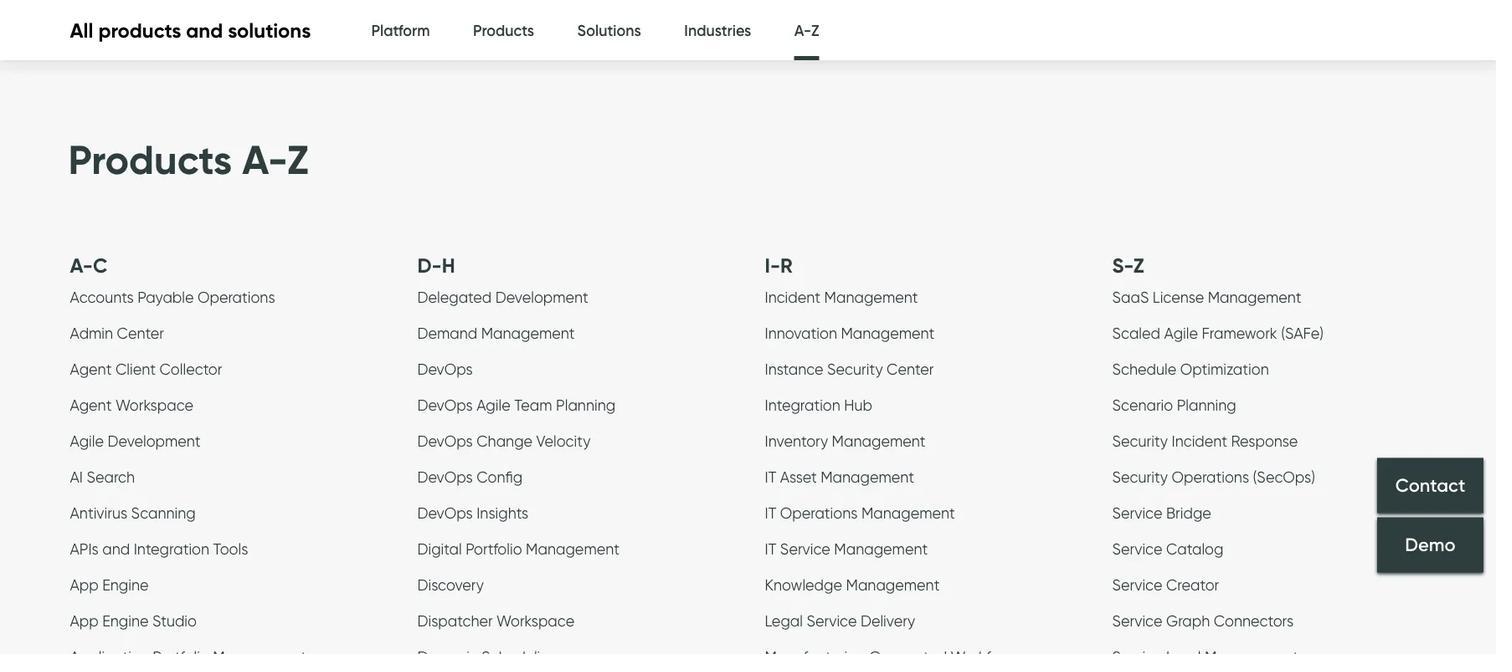 Task type: vqa. For each thing, say whether or not it's contained in the screenshot.


Task type: locate. For each thing, give the bounding box(es) containing it.
service down service bridge link
[[1112, 540, 1162, 559]]

ai search
[[70, 468, 135, 487]]

2 vertical spatial operations
[[780, 504, 858, 523]]

1 vertical spatial agent
[[70, 396, 112, 415]]

0 horizontal spatial center
[[117, 324, 164, 343]]

management up 'framework'
[[1208, 288, 1301, 307]]

s-z
[[1112, 254, 1144, 279]]

service creator
[[1112, 576, 1219, 595]]

1 horizontal spatial z
[[811, 21, 819, 40]]

it down inventory
[[765, 504, 776, 523]]

management inside it asset management link
[[821, 468, 914, 487]]

0 horizontal spatial development
[[108, 432, 201, 451]]

0 horizontal spatial planning
[[556, 396, 615, 415]]

accounts
[[70, 288, 134, 307]]

1 horizontal spatial center
[[887, 360, 934, 379]]

2 app from the top
[[70, 612, 99, 631]]

it asset management
[[765, 468, 914, 487]]

agent inside agent workspace link
[[70, 396, 112, 415]]

1 vertical spatial engine
[[102, 612, 149, 631]]

1 it from the top
[[765, 468, 776, 487]]

products
[[473, 21, 534, 40], [68, 135, 232, 185]]

integration hub
[[765, 396, 872, 415]]

it service management link
[[765, 540, 928, 563]]

apis and integration tools
[[70, 540, 248, 559]]

2 vertical spatial agile
[[70, 432, 104, 451]]

app engine link
[[70, 576, 149, 599]]

engine for app engine studio
[[102, 612, 149, 631]]

0 horizontal spatial and
[[102, 540, 130, 559]]

it left 'asset'
[[765, 468, 776, 487]]

innovation management link
[[765, 324, 935, 347]]

0 horizontal spatial operations
[[198, 288, 275, 307]]

integration up inventory
[[765, 396, 840, 415]]

accounts payable operations link
[[70, 288, 275, 311]]

inventory management
[[765, 432, 926, 451]]

knowledge management
[[765, 576, 940, 595]]

incident management
[[765, 288, 918, 307]]

1 vertical spatial products
[[68, 135, 232, 185]]

agent workspace link
[[70, 396, 193, 419]]

planning up security incident response
[[1177, 396, 1236, 415]]

service catalog link
[[1112, 540, 1224, 563]]

devops down devops "link"
[[417, 396, 473, 415]]

security
[[827, 360, 883, 379], [1112, 432, 1168, 451], [1112, 468, 1168, 487]]

z for a-
[[811, 21, 819, 40]]

agent up agile development
[[70, 396, 112, 415]]

devops up devops config
[[417, 432, 473, 451]]

management
[[824, 288, 918, 307], [1208, 288, 1301, 307], [481, 324, 575, 343], [841, 324, 935, 343], [832, 432, 926, 451], [821, 468, 914, 487], [861, 504, 955, 523], [526, 540, 620, 559], [834, 540, 928, 559], [846, 576, 940, 595]]

0 horizontal spatial a-
[[70, 254, 93, 279]]

management down "hub"
[[832, 432, 926, 451]]

management inside it operations management link
[[861, 504, 955, 523]]

service for service catalog
[[1112, 540, 1162, 559]]

2 vertical spatial z
[[1133, 254, 1144, 279]]

2 devops from the top
[[417, 396, 473, 415]]

2 it from the top
[[765, 504, 776, 523]]

1 engine from the top
[[102, 576, 149, 595]]

2 agent from the top
[[70, 396, 112, 415]]

devops inside 'devops insights' link
[[417, 504, 473, 523]]

4 devops from the top
[[417, 468, 473, 487]]

integration down scanning
[[134, 540, 209, 559]]

2 engine from the top
[[102, 612, 149, 631]]

0 horizontal spatial workspace
[[115, 396, 193, 415]]

insights
[[477, 504, 528, 523]]

0 vertical spatial workspace
[[115, 396, 193, 415]]

1 vertical spatial it
[[765, 504, 776, 523]]

service up knowledge
[[780, 540, 830, 559]]

knowledge
[[765, 576, 842, 595]]

incident
[[765, 288, 821, 307], [1172, 432, 1227, 451]]

team
[[514, 396, 552, 415]]

workspace down digital portfolio management link
[[497, 612, 574, 631]]

knowledge management link
[[765, 576, 940, 599]]

planning up velocity
[[556, 396, 615, 415]]

industries link
[[684, 0, 751, 61]]

0 vertical spatial development
[[495, 288, 588, 307]]

solutions
[[228, 17, 311, 43]]

dispatcher
[[417, 612, 493, 631]]

0 horizontal spatial z
[[287, 135, 309, 185]]

d-h
[[417, 254, 455, 279]]

0 vertical spatial integration
[[765, 396, 840, 415]]

management up innovation management
[[824, 288, 918, 307]]

config
[[477, 468, 523, 487]]

workspace for dispatcher workspace
[[497, 612, 574, 631]]

1 vertical spatial security
[[1112, 432, 1168, 451]]

devops insights
[[417, 504, 528, 523]]

0 horizontal spatial products
[[68, 135, 232, 185]]

development inside the delegated development link
[[495, 288, 588, 307]]

1 vertical spatial workspace
[[497, 612, 574, 631]]

devops
[[417, 360, 473, 379], [417, 396, 473, 415], [417, 432, 473, 451], [417, 468, 473, 487], [417, 504, 473, 523]]

app down app engine link on the bottom left of page
[[70, 612, 99, 631]]

1 agent from the top
[[70, 360, 112, 379]]

5 devops from the top
[[417, 504, 473, 523]]

schedule optimization link
[[1112, 360, 1269, 383]]

devops up devops insights
[[417, 468, 473, 487]]

devops inside devops change velocity link
[[417, 432, 473, 451]]

admin center
[[70, 324, 164, 343]]

operations inside it operations management link
[[780, 504, 858, 523]]

center
[[117, 324, 164, 343], [887, 360, 934, 379]]

1 horizontal spatial integration
[[765, 396, 840, 415]]

1 vertical spatial development
[[108, 432, 201, 451]]

it up knowledge
[[765, 540, 776, 559]]

devops config link
[[417, 468, 523, 491]]

1 horizontal spatial incident
[[1172, 432, 1227, 451]]

0 vertical spatial security
[[827, 360, 883, 379]]

app down apis
[[70, 576, 99, 595]]

3 it from the top
[[765, 540, 776, 559]]

0 vertical spatial agent
[[70, 360, 112, 379]]

service bridge link
[[1112, 504, 1211, 527]]

velocity
[[536, 432, 591, 451]]

it inside it asset management link
[[765, 468, 776, 487]]

digital portfolio management
[[417, 540, 620, 559]]

1 planning from the left
[[556, 396, 615, 415]]

1 app from the top
[[70, 576, 99, 595]]

security incident response link
[[1112, 432, 1298, 455]]

it asset management link
[[765, 468, 914, 491]]

0 vertical spatial operations
[[198, 288, 275, 307]]

security operations (secops) link
[[1112, 468, 1315, 491]]

operations for security operations (secops)
[[1172, 468, 1249, 487]]

0 vertical spatial engine
[[102, 576, 149, 595]]

agile inside "scaled agile framework (safe)" link
[[1164, 324, 1198, 343]]

a-z link
[[794, 0, 819, 65]]

integration
[[765, 396, 840, 415], [134, 540, 209, 559]]

scenario
[[1112, 396, 1173, 415]]

1 vertical spatial incident
[[1172, 432, 1227, 451]]

2 horizontal spatial z
[[1133, 254, 1144, 279]]

0 vertical spatial a-
[[794, 21, 811, 40]]

1 horizontal spatial products
[[473, 21, 534, 40]]

agile up 'devops change velocity'
[[477, 396, 510, 415]]

incident down 'r'
[[765, 288, 821, 307]]

1 horizontal spatial planning
[[1177, 396, 1236, 415]]

1 horizontal spatial workspace
[[497, 612, 574, 631]]

agile development
[[70, 432, 201, 451]]

saas license management
[[1112, 288, 1301, 307]]

devops change velocity
[[417, 432, 591, 451]]

center up 'client'
[[117, 324, 164, 343]]

security incident response
[[1112, 432, 1298, 451]]

service down service creator link
[[1112, 612, 1162, 631]]

2 vertical spatial a-
[[70, 254, 93, 279]]

management inside "incident management" link
[[824, 288, 918, 307]]

2 horizontal spatial a-
[[794, 21, 811, 40]]

0 vertical spatial products
[[473, 21, 534, 40]]

development down agent workspace link
[[108, 432, 201, 451]]

engine
[[102, 576, 149, 595], [102, 612, 149, 631]]

devops change velocity link
[[417, 432, 591, 455]]

agile down license
[[1164, 324, 1198, 343]]

legal service delivery
[[765, 612, 915, 631]]

security up service bridge
[[1112, 468, 1168, 487]]

license
[[1153, 288, 1204, 307]]

1 vertical spatial a-
[[242, 135, 287, 185]]

security down 'innovation management' link
[[827, 360, 883, 379]]

products
[[98, 17, 181, 43]]

management up instance security center
[[841, 324, 935, 343]]

2 horizontal spatial agile
[[1164, 324, 1198, 343]]

1 vertical spatial integration
[[134, 540, 209, 559]]

0 vertical spatial agile
[[1164, 324, 1198, 343]]

devops up digital
[[417, 504, 473, 523]]

1 horizontal spatial a-
[[242, 135, 287, 185]]

workspace down agent client collector link
[[115, 396, 193, 415]]

operations down security incident response link
[[1172, 468, 1249, 487]]

agent down admin
[[70, 360, 112, 379]]

antivirus
[[70, 504, 127, 523]]

2 vertical spatial security
[[1112, 468, 1168, 487]]

agent inside agent client collector link
[[70, 360, 112, 379]]

1 vertical spatial app
[[70, 612, 99, 631]]

operations down it asset management link
[[780, 504, 858, 523]]

center down 'innovation management' link
[[887, 360, 934, 379]]

devops down demand
[[417, 360, 473, 379]]

app engine studio
[[70, 612, 197, 631]]

management down the delegated development link at left
[[481, 324, 575, 343]]

operations inside accounts payable operations link
[[198, 288, 275, 307]]

security down scenario
[[1112, 432, 1168, 451]]

and right apis
[[102, 540, 130, 559]]

1 horizontal spatial and
[[186, 17, 223, 43]]

i-
[[765, 254, 780, 279]]

solutions
[[577, 21, 641, 40]]

scaled agile framework (safe)
[[1112, 324, 1324, 343]]

0 horizontal spatial agile
[[70, 432, 104, 451]]

bridge
[[1166, 504, 1211, 523]]

app engine studio link
[[70, 612, 197, 635]]

1 horizontal spatial operations
[[780, 504, 858, 523]]

devops inside devops config link
[[417, 468, 473, 487]]

0 vertical spatial and
[[186, 17, 223, 43]]

devops insights link
[[417, 504, 528, 527]]

management up "delivery"
[[846, 576, 940, 595]]

solutions link
[[577, 0, 641, 61]]

digital
[[417, 540, 462, 559]]

development inside 'agile development' link
[[108, 432, 201, 451]]

engine down app engine link on the bottom left of page
[[102, 612, 149, 631]]

it inside it service management link
[[765, 540, 776, 559]]

2 vertical spatial it
[[765, 540, 776, 559]]

it inside it operations management link
[[765, 504, 776, 523]]

0 vertical spatial incident
[[765, 288, 821, 307]]

1 vertical spatial operations
[[1172, 468, 1249, 487]]

service
[[1112, 504, 1162, 523], [780, 540, 830, 559], [1112, 540, 1162, 559], [1112, 576, 1162, 595], [807, 612, 857, 631], [1112, 612, 1162, 631]]

2 horizontal spatial operations
[[1172, 468, 1249, 487]]

operations right the payable
[[198, 288, 275, 307]]

app for app engine
[[70, 576, 99, 595]]

scaled
[[1112, 324, 1160, 343]]

it for it operations management
[[765, 504, 776, 523]]

engine up app engine studio
[[102, 576, 149, 595]]

search
[[87, 468, 135, 487]]

security for security operations (secops)
[[1112, 468, 1168, 487]]

0 vertical spatial z
[[811, 21, 819, 40]]

admin
[[70, 324, 113, 343]]

service down service catalog link
[[1112, 576, 1162, 595]]

agile development link
[[70, 432, 201, 455]]

3 devops from the top
[[417, 432, 473, 451]]

management right the "portfolio" on the bottom
[[526, 540, 620, 559]]

1 vertical spatial agile
[[477, 396, 510, 415]]

operations inside the security operations (secops) link
[[1172, 468, 1249, 487]]

instance security center link
[[765, 360, 934, 383]]

contact link
[[1377, 458, 1484, 514]]

devops inside devops agile team planning link
[[417, 396, 473, 415]]

devops for devops agile team planning
[[417, 396, 473, 415]]

development up 'demand management'
[[495, 288, 588, 307]]

agile up ai
[[70, 432, 104, 451]]

(secops)
[[1253, 468, 1315, 487]]

1 vertical spatial center
[[887, 360, 934, 379]]

agile inside devops agile team planning link
[[477, 396, 510, 415]]

management up it service management
[[861, 504, 955, 523]]

0 vertical spatial it
[[765, 468, 776, 487]]

management down it operations management link
[[834, 540, 928, 559]]

1 horizontal spatial development
[[495, 288, 588, 307]]

it operations management link
[[765, 504, 955, 527]]

response
[[1231, 432, 1298, 451]]

and right products
[[186, 17, 223, 43]]

0 vertical spatial app
[[70, 576, 99, 595]]

z
[[811, 21, 819, 40], [287, 135, 309, 185], [1133, 254, 1144, 279]]

1 devops from the top
[[417, 360, 473, 379]]

management up it operations management
[[821, 468, 914, 487]]

1 horizontal spatial agile
[[477, 396, 510, 415]]

admin center link
[[70, 324, 164, 347]]

incident up security operations (secops)
[[1172, 432, 1227, 451]]

service up service catalog
[[1112, 504, 1162, 523]]

service graph connectors
[[1112, 612, 1294, 631]]

(safe)
[[1281, 324, 1324, 343]]

hub
[[844, 396, 872, 415]]



Task type: describe. For each thing, give the bounding box(es) containing it.
collector
[[160, 360, 222, 379]]

devops for devops change velocity
[[417, 432, 473, 451]]

service for service creator
[[1112, 576, 1162, 595]]

a- for z
[[794, 21, 811, 40]]

management inside saas license management link
[[1208, 288, 1301, 307]]

agile for devops
[[477, 396, 510, 415]]

demo link
[[1377, 518, 1484, 573]]

c
[[93, 254, 107, 279]]

security inside "link"
[[827, 360, 883, 379]]

it for it asset management
[[765, 468, 776, 487]]

devops for devops insights
[[417, 504, 473, 523]]

operations for it operations management
[[780, 504, 858, 523]]

demo
[[1405, 534, 1456, 556]]

management inside knowledge management link
[[846, 576, 940, 595]]

inventory
[[765, 432, 828, 451]]

devops agile team planning link
[[417, 396, 615, 419]]

devops for devops config
[[417, 468, 473, 487]]

payable
[[137, 288, 194, 307]]

a- for c
[[70, 254, 93, 279]]

d-
[[417, 254, 442, 279]]

agile inside 'agile development' link
[[70, 432, 104, 451]]

0 vertical spatial center
[[117, 324, 164, 343]]

2 planning from the left
[[1177, 396, 1236, 415]]

framework
[[1202, 324, 1277, 343]]

schedule
[[1112, 360, 1177, 379]]

instance security center
[[765, 360, 934, 379]]

delegated development link
[[417, 288, 588, 311]]

agent for agent client collector
[[70, 360, 112, 379]]

0 horizontal spatial incident
[[765, 288, 821, 307]]

scenario planning link
[[1112, 396, 1236, 419]]

0 horizontal spatial integration
[[134, 540, 209, 559]]

development for agile development
[[108, 432, 201, 451]]

incident management link
[[765, 288, 918, 311]]

platform
[[371, 21, 430, 40]]

app for app engine studio
[[70, 612, 99, 631]]

service creator link
[[1112, 576, 1219, 599]]

demand
[[417, 324, 477, 343]]

delegated
[[417, 288, 492, 307]]

antivirus scanning link
[[70, 504, 196, 527]]

dispatcher workspace
[[417, 612, 574, 631]]

products for products a-z
[[68, 135, 232, 185]]

engine for app engine
[[102, 576, 149, 595]]

management inside 'innovation management' link
[[841, 324, 935, 343]]

optimization
[[1180, 360, 1269, 379]]

z for s-
[[1133, 254, 1144, 279]]

service down knowledge management link
[[807, 612, 857, 631]]

catalog
[[1166, 540, 1224, 559]]

security for security incident response
[[1112, 432, 1168, 451]]

antivirus scanning
[[70, 504, 196, 523]]

legal service delivery link
[[765, 612, 915, 635]]

service bridge
[[1112, 504, 1211, 523]]

contact
[[1395, 474, 1465, 497]]

devops agile team planning
[[417, 396, 615, 415]]

discovery
[[417, 576, 484, 595]]

discovery link
[[417, 576, 484, 599]]

asset
[[780, 468, 817, 487]]

studio
[[152, 612, 197, 631]]

management inside it service management link
[[834, 540, 928, 559]]

management inside demand management link
[[481, 324, 575, 343]]

platform link
[[371, 0, 430, 61]]

connectors
[[1214, 612, 1294, 631]]

devops for devops "link"
[[417, 360, 473, 379]]

schedule optimization
[[1112, 360, 1269, 379]]

delivery
[[861, 612, 915, 631]]

portfolio
[[466, 540, 522, 559]]

management inside digital portfolio management link
[[526, 540, 620, 559]]

service for service graph connectors
[[1112, 612, 1162, 631]]

it for it service management
[[765, 540, 776, 559]]

products for products
[[473, 21, 534, 40]]

agent for agent workspace
[[70, 396, 112, 415]]

1 vertical spatial and
[[102, 540, 130, 559]]

center inside "link"
[[887, 360, 934, 379]]

devops link
[[417, 360, 473, 383]]

management inside inventory management link
[[832, 432, 926, 451]]

creator
[[1166, 576, 1219, 595]]

r
[[780, 254, 793, 279]]

a-c
[[70, 254, 107, 279]]

client
[[115, 360, 156, 379]]

products a-z
[[68, 135, 309, 185]]

agile for scaled
[[1164, 324, 1198, 343]]

products link
[[473, 0, 534, 61]]

ai search link
[[70, 468, 135, 491]]

agent workspace
[[70, 396, 193, 415]]

ai
[[70, 468, 83, 487]]

i-r
[[765, 254, 793, 279]]

security operations (secops)
[[1112, 468, 1315, 487]]

scanning
[[131, 504, 196, 523]]

workspace for agent workspace
[[115, 396, 193, 415]]

tools
[[213, 540, 248, 559]]

all products and solutions
[[70, 17, 311, 43]]

1 vertical spatial z
[[287, 135, 309, 185]]

development for delegated development
[[495, 288, 588, 307]]

digital portfolio management link
[[417, 540, 620, 563]]

scenario planning
[[1112, 396, 1236, 415]]

innovation management
[[765, 324, 935, 343]]

agent client collector link
[[70, 360, 222, 383]]

accounts payable operations
[[70, 288, 275, 307]]

agent client collector
[[70, 360, 222, 379]]

app engine
[[70, 576, 149, 595]]

saas
[[1112, 288, 1149, 307]]

it service management
[[765, 540, 928, 559]]

change
[[477, 432, 533, 451]]

apis
[[70, 540, 99, 559]]

service for service bridge
[[1112, 504, 1162, 523]]

graph
[[1166, 612, 1210, 631]]

saas license management link
[[1112, 288, 1301, 311]]

service catalog
[[1112, 540, 1224, 559]]



